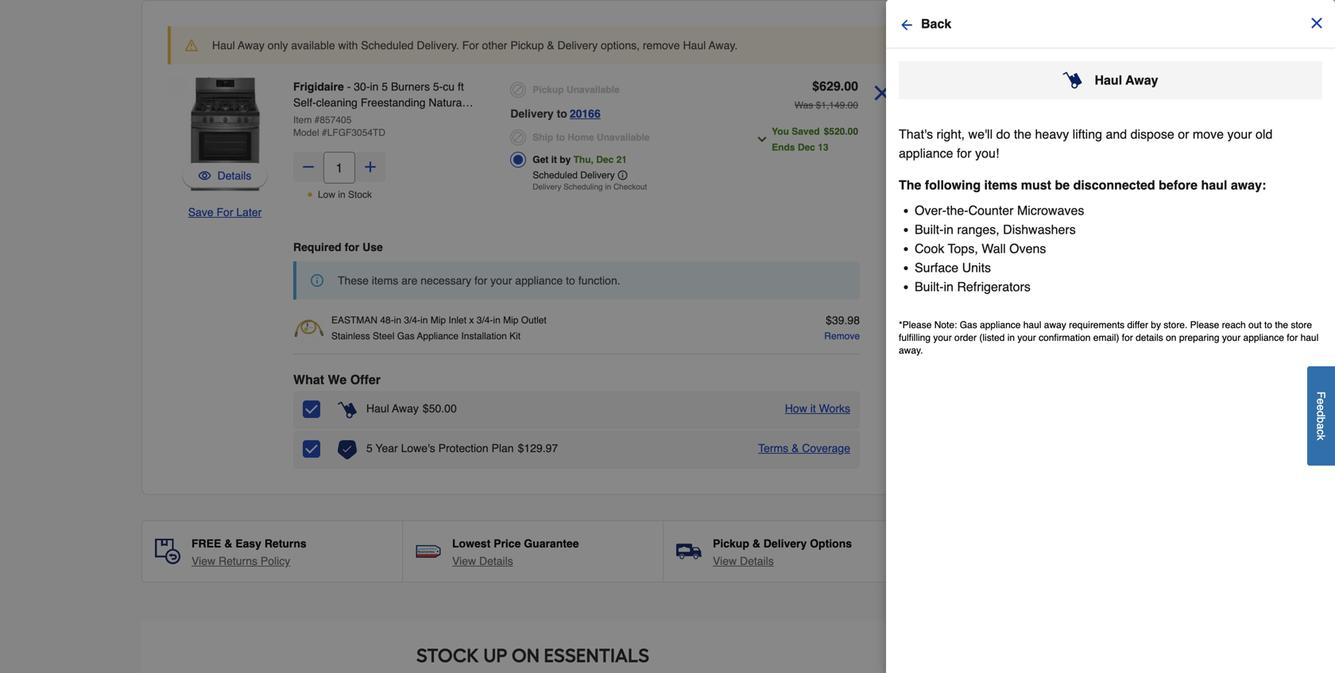 Task type: describe. For each thing, give the bounding box(es) containing it.
lifting
[[1073, 127, 1102, 141]]

0 horizontal spatial haul
[[1023, 319, 1042, 331]]

gas inside 30-in 5 burners 5-cu ft self-cleaning freestanding natural gas range (black stainless steel)
[[293, 112, 314, 125]]

protection
[[438, 442, 489, 455]]

you
[[772, 126, 789, 137]]

629
[[819, 79, 841, 93]]

0 horizontal spatial 5
[[366, 442, 373, 455]]

1 vertical spatial returns
[[219, 555, 258, 567]]

checkout
[[614, 182, 647, 192]]

that's right, we'll do the heavy lifting and dispose or move your old appliance for you!
[[899, 127, 1273, 161]]

haul for haul away
[[1095, 73, 1122, 87]]

5 year lowe's protection plan $ 129 . 97
[[366, 442, 558, 455]]

get it by thu, dec 21
[[533, 154, 627, 165]]

we
[[328, 372, 347, 387]]

remove button
[[824, 328, 860, 344]]

5 inside 30-in 5 burners 5-cu ft self-cleaning freestanding natural gas range (black stainless steel)
[[382, 80, 388, 93]]

arrow left image
[[899, 17, 915, 33]]

0 vertical spatial .
[[1176, 47, 1180, 62]]

stock inside heading
[[416, 644, 479, 667]]

0 vertical spatial pickup
[[511, 39, 544, 52]]

*please note: gas appliance haul away requirements differ by store. please reach out to the store fulfilling your order (listed in your confirmation email) for details on preparing your appliance for haul away.
[[899, 319, 1319, 356]]

we'll
[[968, 127, 993, 141]]

delivery up the ship
[[510, 107, 554, 120]]

works
[[819, 402, 850, 415]]

& for pickup & delivery options view details
[[752, 537, 761, 550]]

order summary
[[950, 2, 1094, 23]]

f
[[1315, 392, 1328, 399]]

Low in Stock number field
[[323, 152, 355, 184]]

these
[[338, 274, 369, 287]]

estimated for estimated tax
[[950, 98, 1006, 113]]

free
[[192, 537, 221, 550]]

cu
[[443, 80, 455, 93]]

info image
[[311, 274, 323, 287]]

0 horizontal spatial scheduled
[[361, 39, 414, 52]]

stainless inside 30-in 5 burners 5-cu ft self-cleaning freestanding natural gas range (black stainless steel)
[[387, 112, 432, 125]]

97
[[546, 442, 558, 455]]

2 built- from the top
[[915, 279, 944, 294]]

0 horizontal spatial details
[[217, 169, 251, 182]]

view details link for details
[[452, 553, 513, 569]]

delivery up delivery scheduling in checkout
[[580, 170, 615, 181]]

kit
[[510, 331, 521, 342]]

88
[[1180, 47, 1194, 62]]

haul for haul away only available with scheduled delivery. for other pickup & delivery options, remove haul away.
[[212, 39, 235, 52]]

refrigerators
[[957, 279, 1031, 294]]

5-
[[433, 80, 443, 93]]

view for free & easy returns view returns policy
[[192, 555, 215, 567]]

2 vertical spatial haul
[[1301, 332, 1319, 343]]

f e e d b a c k button
[[1307, 367, 1335, 466]]

for inside button
[[217, 206, 233, 219]]

k
[[1315, 435, 1328, 441]]

$ 629 .00 was $ 1,149 .00
[[795, 79, 858, 111]]

20166
[[570, 107, 601, 120]]

plus image
[[362, 159, 378, 175]]

tops,
[[948, 241, 978, 256]]

inlet
[[449, 315, 467, 326]]

required for use
[[293, 241, 383, 254]]

dec inside you saved $ 520 .00 ends dec 13
[[798, 142, 815, 153]]

appliance down the 'out'
[[1243, 332, 1284, 343]]

by inside *please note: gas appliance haul away requirements differ by store. please reach out to the store fulfilling your order (listed in your confirmation email) for details on preparing your appliance for haul away.
[[1151, 319, 1161, 331]]

appliance
[[417, 331, 459, 342]]

options
[[810, 537, 852, 550]]

.00 up 5 year lowe's protection plan $ 129 . 97
[[441, 402, 457, 415]]

1 horizontal spatial for
[[462, 39, 479, 52]]

it for how
[[810, 402, 816, 415]]

x
[[469, 315, 474, 326]]

your right (listed
[[1018, 332, 1036, 343]]

price
[[494, 537, 521, 550]]

lowe's
[[401, 442, 435, 455]]

your right necessary
[[491, 274, 512, 287]]

ends
[[772, 142, 795, 153]]

ovens
[[1009, 241, 1046, 256]]

home
[[568, 132, 594, 143]]

the-
[[947, 203, 968, 218]]

& up pickup unavailable
[[547, 39, 554, 52]]

email)
[[1093, 332, 1119, 343]]

$ 1,190 . 88
[[1137, 47, 1194, 62]]

minus image
[[300, 159, 316, 175]]

free & easy returns view returns policy
[[192, 537, 307, 567]]

gas inside *please note: gas appliance haul away requirements differ by store. please reach out to the store fulfilling your order (listed in your confirmation email) for details on preparing your appliance for haul away.
[[960, 319, 977, 331]]

the inside *please note: gas appliance haul away requirements differ by store. please reach out to the store fulfilling your order (listed in your confirmation email) for details on preparing your appliance for haul away.
[[1275, 319, 1288, 331]]

tax
[[1010, 98, 1029, 113]]

view details link for view
[[713, 553, 774, 569]]

2 3/4- from the left
[[477, 315, 493, 326]]

out
[[1249, 319, 1262, 331]]

1 vertical spatial unavailable
[[597, 132, 650, 143]]

1 e from the top
[[1315, 399, 1328, 405]]

before
[[1159, 178, 1198, 192]]

eastman 48-in 3/4-in mip inlet x 3/4-in mip outlet stainless steel gas appliance installation kit
[[331, 315, 547, 342]]

close image
[[1309, 15, 1325, 31]]

terms
[[758, 442, 789, 455]]

520
[[829, 126, 845, 137]]

ship
[[533, 132, 553, 143]]

48-in 3/4-in mip inlet x 3/4-in mip outlet stainless steel gas appliance installation kit image
[[293, 312, 325, 344]]

(black
[[353, 112, 384, 125]]

delivery left options,
[[558, 39, 598, 52]]

your down note: on the right of page
[[933, 332, 952, 343]]

frigidaire
[[293, 80, 344, 93]]

(listed
[[979, 332, 1005, 343]]

move
[[1193, 127, 1224, 141]]

how it works
[[785, 402, 850, 415]]

low
[[318, 189, 335, 200]]

available
[[291, 39, 335, 52]]

away for haul away
[[1126, 73, 1158, 87]]

on
[[512, 644, 540, 667]]

function.
[[578, 274, 620, 287]]

haul away only available with scheduled delivery. for other pickup & delivery options, remove haul away.
[[212, 39, 738, 52]]

$39.98 remove
[[824, 314, 860, 342]]

guarantee
[[524, 537, 579, 550]]

pickup unavailable
[[533, 84, 620, 95]]

disconnected
[[1073, 178, 1155, 192]]

save
[[188, 206, 213, 219]]

cook
[[915, 241, 944, 256]]

1,190
[[1144, 47, 1176, 62]]

stock up on essentials
[[416, 644, 649, 667]]

steel
[[373, 331, 395, 342]]

lowest
[[452, 537, 491, 550]]

surface
[[915, 260, 959, 275]]

get
[[533, 154, 549, 165]]

requirements
[[1069, 319, 1125, 331]]

pickup for pickup & delivery options view details
[[713, 537, 749, 550]]

remove item image
[[868, 79, 897, 107]]

stock up on essentials heading
[[157, 640, 908, 672]]

policy
[[261, 555, 290, 567]]

details inside lowest price guarantee view details
[[479, 555, 513, 567]]

haul left away. at the right top of the page
[[683, 39, 706, 52]]

offer
[[350, 372, 381, 387]]

in up steel
[[394, 315, 401, 326]]

1 3/4- from the left
[[404, 315, 420, 326]]

and
[[1106, 127, 1127, 141]]

plan
[[492, 442, 514, 455]]

in inside *please note: gas appliance haul away requirements differ by store. please reach out to the store fulfilling your order (listed in your confirmation email) for details on preparing your appliance for haul away.
[[1008, 332, 1015, 343]]

haul away filled image
[[338, 401, 357, 420]]

$ inside you saved $ 520 .00 ends dec 13
[[824, 126, 829, 137]]

dishwashers
[[1003, 222, 1076, 237]]

estimated tax
[[950, 98, 1029, 113]]

burners
[[391, 80, 430, 93]]

to left 20166
[[557, 107, 567, 120]]

for right necessary
[[474, 274, 487, 287]]

how it works button
[[785, 401, 850, 416]]

appliance inside that's right, we'll do the heavy lifting and dispose or move your old appliance for you!
[[899, 146, 953, 161]]

30-in 5 burners 5-cu ft self-cleaning freestanding natural gas range (black stainless steel) image
[[168, 77, 282, 192]]

subtotal
[[978, 47, 1025, 62]]

info image
[[618, 170, 628, 180]]

& for free & easy returns view returns policy
[[224, 537, 232, 550]]

to inside *please note: gas appliance haul away requirements differ by store. please reach out to the store fulfilling your order (listed in your confirmation email) for details on preparing your appliance for haul away.
[[1265, 319, 1272, 331]]

summary
[[1007, 2, 1094, 23]]

do
[[996, 127, 1010, 141]]

to right the ship
[[556, 132, 565, 143]]

for down the store
[[1287, 332, 1298, 343]]

only
[[268, 39, 288, 52]]

gas inside eastman 48-in 3/4-in mip inlet x 3/4-in mip outlet stainless steel gas appliance installation kit
[[397, 331, 415, 342]]

item for item subtotal (10)
[[950, 47, 974, 62]]

1 mip from the left
[[431, 315, 446, 326]]

away.
[[709, 39, 738, 52]]

30-
[[354, 80, 370, 93]]

in down the-
[[944, 222, 954, 237]]

$ right plan
[[518, 442, 524, 455]]



Task type: vqa. For each thing, say whether or not it's contained in the screenshot.
'BRONZE' to the left
no



Task type: locate. For each thing, give the bounding box(es) containing it.
2 e from the top
[[1315, 405, 1328, 411]]

remove
[[824, 331, 860, 342]]

129
[[524, 442, 543, 455]]

c
[[1315, 429, 1328, 435]]

1 view from the left
[[192, 555, 215, 567]]

2 vertical spatial away
[[392, 402, 419, 415]]

in up installation
[[493, 315, 501, 326]]

2 view details link from the left
[[713, 553, 774, 569]]

1 vertical spatial items
[[372, 274, 398, 287]]

thu,
[[573, 154, 594, 165]]

1 vertical spatial haul
[[1023, 319, 1042, 331]]

0 vertical spatial scheduled
[[361, 39, 414, 52]]

0 vertical spatial it
[[551, 154, 557, 165]]

1 horizontal spatial view details link
[[713, 553, 774, 569]]

0 vertical spatial returns
[[265, 537, 307, 550]]

1 horizontal spatial item
[[950, 47, 974, 62]]

low in stock
[[318, 189, 372, 200]]

1 view details link from the left
[[452, 553, 513, 569]]

block image left the ship
[[510, 130, 526, 145]]

1 vertical spatial block image
[[510, 130, 526, 145]]

$ up lowe's
[[423, 402, 429, 415]]

.00 up 1,149
[[841, 79, 858, 93]]

1 horizontal spatial 5
[[382, 80, 388, 93]]

0 horizontal spatial it
[[551, 154, 557, 165]]

for down 'differ'
[[1122, 332, 1133, 343]]

away
[[1044, 319, 1066, 331]]

to right the 'out'
[[1265, 319, 1272, 331]]

remove
[[643, 39, 680, 52]]

in up freestanding
[[370, 80, 379, 93]]

1 vertical spatial dec
[[596, 154, 614, 165]]

0 horizontal spatial stock
[[348, 189, 372, 200]]

0 vertical spatial away
[[238, 39, 265, 52]]

0 vertical spatial block image
[[510, 82, 526, 98]]

f e e d b a c k
[[1315, 392, 1328, 441]]

1 horizontal spatial haul
[[1201, 178, 1227, 192]]

stock
[[348, 189, 372, 200], [416, 644, 479, 667]]

0 horizontal spatial by
[[560, 154, 571, 165]]

13
[[818, 142, 829, 153]]

2 block image from the top
[[510, 130, 526, 145]]

bullet image
[[307, 192, 313, 198]]

0 vertical spatial the
[[1014, 127, 1032, 141]]

away for haul away $ 50 .00
[[392, 402, 419, 415]]

the left the store
[[1275, 319, 1288, 331]]

1 vertical spatial 5
[[366, 442, 373, 455]]

1 vertical spatial for
[[217, 206, 233, 219]]

ship to home unavailable
[[533, 132, 650, 143]]

scheduled right with
[[361, 39, 414, 52]]

you!
[[975, 146, 999, 161]]

appliance up outlet
[[515, 274, 563, 287]]

coverage
[[802, 442, 850, 455]]

0 vertical spatial estimated
[[950, 98, 1006, 113]]

2 horizontal spatial haul
[[1301, 332, 1319, 343]]

store
[[1291, 319, 1312, 331]]

order
[[955, 332, 977, 343]]

a
[[1315, 423, 1328, 429]]

it inside button
[[810, 402, 816, 415]]

0 horizontal spatial items
[[372, 274, 398, 287]]

dec down 'saved'
[[798, 142, 815, 153]]

3 view from the left
[[713, 555, 737, 567]]

freestanding
[[361, 96, 426, 109]]

.00 up 520
[[845, 100, 858, 111]]

1 horizontal spatial 3/4-
[[477, 315, 493, 326]]

& inside button
[[792, 442, 799, 455]]

what
[[293, 372, 324, 387]]

in up 'appliance'
[[420, 315, 428, 326]]

view inside free & easy returns view returns policy
[[192, 555, 215, 567]]

mip up 'appliance'
[[431, 315, 446, 326]]

by up details
[[1151, 319, 1161, 331]]

20166 button
[[570, 104, 601, 123]]

block image up delivery to 20166
[[510, 82, 526, 98]]

#lfgf3054td
[[322, 127, 386, 138]]

2 horizontal spatial view
[[713, 555, 737, 567]]

stainless down eastman
[[331, 331, 370, 342]]

gas up model on the top
[[293, 112, 314, 125]]

0 vertical spatial stainless
[[387, 112, 432, 125]]

3/4- right x
[[477, 315, 493, 326]]

details inside pickup & delivery options view details
[[740, 555, 774, 567]]

block image
[[510, 82, 526, 98], [510, 130, 526, 145]]

frigidaire -
[[293, 80, 354, 93]]

estimated up wall
[[950, 215, 1011, 230]]

1 vertical spatial scheduled
[[533, 170, 578, 181]]

& left easy
[[224, 537, 232, 550]]

0 horizontal spatial for
[[217, 206, 233, 219]]

stock left up
[[416, 644, 479, 667]]

returns
[[265, 537, 307, 550], [219, 555, 258, 567]]

view inside pickup & delivery options view details
[[713, 555, 737, 567]]

0 horizontal spatial .
[[543, 442, 546, 455]]

3/4- right 48-
[[404, 315, 420, 326]]

that's
[[899, 127, 933, 141]]

dispose
[[1131, 127, 1174, 141]]

2 vertical spatial pickup
[[713, 537, 749, 550]]

1 horizontal spatial the
[[1275, 319, 1288, 331]]

1 horizontal spatial stainless
[[387, 112, 432, 125]]

haul left away:
[[1201, 178, 1227, 192]]

on
[[1166, 332, 1177, 343]]

delivery
[[558, 39, 598, 52], [510, 107, 554, 120], [580, 170, 615, 181], [533, 182, 561, 192], [764, 537, 807, 550]]

eastman
[[331, 315, 378, 326]]

was
[[795, 100, 813, 111]]

pickup inside option group
[[533, 84, 564, 95]]

heavy
[[1035, 127, 1069, 141]]

e up b
[[1315, 405, 1328, 411]]

1 built- from the top
[[915, 222, 944, 237]]

haul right haul away filled image
[[1095, 73, 1122, 87]]

away:
[[1231, 178, 1266, 192]]

1 horizontal spatial scheduled
[[533, 170, 578, 181]]

in down surface
[[944, 279, 954, 294]]

pickup & delivery options view details
[[713, 537, 852, 567]]

.00 inside you saved $ 520 .00 ends dec 13
[[845, 126, 858, 137]]

your inside that's right, we'll do the heavy lifting and dispose or move your old appliance for you!
[[1227, 127, 1252, 141]]

options,
[[601, 39, 640, 52]]

0 horizontal spatial away
[[238, 39, 265, 52]]

quickview image
[[198, 168, 211, 184]]

view
[[192, 555, 215, 567], [452, 555, 476, 567], [713, 555, 737, 567]]

1 horizontal spatial details
[[479, 555, 513, 567]]

estimated total
[[950, 215, 1043, 230]]

1 vertical spatial away
[[1126, 73, 1158, 87]]

haul left away at the top right of page
[[1023, 319, 1042, 331]]

returns up policy
[[265, 537, 307, 550]]

option group containing delivery to
[[510, 79, 731, 196]]

b
[[1315, 417, 1328, 423]]

1 vertical spatial it
[[810, 402, 816, 415]]

1 block image from the top
[[510, 82, 526, 98]]

for inside that's right, we'll do the heavy lifting and dispose or move your old appliance for you!
[[957, 146, 972, 161]]

the right do
[[1014, 127, 1032, 141]]

the inside that's right, we'll do the heavy lifting and dispose or move your old appliance for you!
[[1014, 127, 1032, 141]]

stock down plus image
[[348, 189, 372, 200]]

1 vertical spatial stock
[[416, 644, 479, 667]]

away for haul away only available with scheduled delivery. for other pickup & delivery options, remove haul away.
[[238, 39, 265, 52]]

0 vertical spatial haul
[[1201, 178, 1227, 192]]

haul down the store
[[1301, 332, 1319, 343]]

essentials
[[544, 644, 649, 667]]

0 horizontal spatial mip
[[431, 315, 446, 326]]

1 horizontal spatial returns
[[265, 537, 307, 550]]

away
[[238, 39, 265, 52], [1126, 73, 1158, 87], [392, 402, 419, 415]]

5
[[382, 80, 388, 93], [366, 442, 373, 455]]

to
[[557, 107, 567, 120], [556, 132, 565, 143], [566, 274, 575, 287], [1265, 319, 1272, 331]]

items
[[984, 178, 1018, 192], [372, 274, 398, 287]]

fulfilling
[[899, 332, 931, 343]]

0 horizontal spatial gas
[[293, 112, 314, 125]]

1 horizontal spatial gas
[[397, 331, 415, 342]]

your left "old" in the right top of the page
[[1227, 127, 1252, 141]]

item for item #857405 model #lfgf3054td
[[293, 114, 312, 126]]

e up d
[[1315, 399, 1328, 405]]

by up scheduled delivery
[[560, 154, 571, 165]]

protection plan filled image
[[338, 440, 357, 459]]

view returns policy link
[[192, 553, 290, 569]]

1 vertical spatial .
[[543, 442, 546, 455]]

1 vertical spatial pickup
[[533, 84, 564, 95]]

for
[[957, 146, 972, 161], [345, 241, 359, 254], [474, 274, 487, 287], [1122, 332, 1133, 343], [1287, 332, 1298, 343]]

the following items must be disconnected before haul away:
[[899, 178, 1266, 192]]

appliance up (listed
[[980, 319, 1021, 331]]

for left use
[[345, 241, 359, 254]]

1 horizontal spatial dec
[[798, 142, 815, 153]]

1 vertical spatial built-
[[915, 279, 944, 294]]

& inside pickup & delivery options view details
[[752, 537, 761, 550]]

in right (listed
[[1008, 332, 1015, 343]]

.00 down 1,149
[[845, 126, 858, 137]]

item left subtotal
[[950, 47, 974, 62]]

(10)
[[1028, 47, 1051, 62]]

it inside option group
[[551, 154, 557, 165]]

0 vertical spatial dec
[[798, 142, 815, 153]]

dec left 21
[[596, 154, 614, 165]]

haul right haul away filled icon
[[366, 402, 389, 415]]

*please
[[899, 319, 932, 331]]

1 vertical spatial the
[[1275, 319, 1288, 331]]

in
[[370, 80, 379, 93], [605, 182, 611, 192], [338, 189, 345, 200], [944, 222, 954, 237], [944, 279, 954, 294], [394, 315, 401, 326], [420, 315, 428, 326], [493, 315, 501, 326], [1008, 332, 1015, 343]]

be
[[1055, 178, 1070, 192]]

warning image
[[185, 39, 198, 52]]

& for terms & coverage
[[792, 442, 799, 455]]

0 vertical spatial items
[[984, 178, 1018, 192]]

2 horizontal spatial details
[[740, 555, 774, 567]]

0 vertical spatial for
[[462, 39, 479, 52]]

1 horizontal spatial it
[[810, 402, 816, 415]]

haul away filled image
[[1063, 71, 1082, 90]]

terms & coverage button
[[758, 440, 850, 456]]

confirmation
[[1039, 332, 1091, 343]]

saved
[[792, 126, 820, 137]]

view for pickup & delivery options view details
[[713, 555, 737, 567]]

in right low
[[338, 189, 345, 200]]

microwaves
[[1017, 203, 1084, 218]]

delivery.
[[417, 39, 459, 52]]

up
[[483, 644, 507, 667]]

5 left year
[[366, 442, 373, 455]]

in left checkout
[[605, 182, 611, 192]]

haul right "warning" icon
[[212, 39, 235, 52]]

0 vertical spatial stock
[[348, 189, 372, 200]]

1 horizontal spatial view
[[452, 555, 476, 567]]

$ up 13
[[824, 126, 829, 137]]

scheduled down the get
[[533, 170, 578, 181]]

counter
[[968, 203, 1014, 218]]

0 horizontal spatial stainless
[[331, 331, 370, 342]]

for right the "save"
[[217, 206, 233, 219]]

lowest price guarantee view details
[[452, 537, 579, 567]]

haul away
[[1095, 73, 1158, 87]]

for left you!
[[957, 146, 972, 161]]

1 horizontal spatial away
[[392, 402, 419, 415]]

item up model on the top
[[293, 114, 312, 126]]

built- up "cook"
[[915, 222, 944, 237]]

preparing
[[1179, 332, 1220, 343]]

items left are
[[372, 274, 398, 287]]

0 horizontal spatial returns
[[219, 555, 258, 567]]

2 mip from the left
[[503, 315, 519, 326]]

1 horizontal spatial .
[[1176, 47, 1180, 62]]

old
[[1256, 127, 1273, 141]]

item inside item #857405 model #lfgf3054td
[[293, 114, 312, 126]]

other
[[482, 39, 507, 52]]

.00
[[841, 79, 858, 93], [845, 100, 858, 111], [845, 126, 858, 137], [441, 402, 457, 415]]

1 horizontal spatial mip
[[503, 315, 519, 326]]

stainless inside eastman 48-in 3/4-in mip inlet x 3/4-in mip outlet stainless steel gas appliance installation kit
[[331, 331, 370, 342]]

returns down easy
[[219, 555, 258, 567]]

1 vertical spatial estimated
[[950, 215, 1011, 230]]

natural
[[429, 96, 465, 109]]

$ up haul away
[[1137, 47, 1144, 62]]

unavailable up 21
[[597, 132, 650, 143]]

items up counter
[[984, 178, 1018, 192]]

haul for haul away $ 50 .00
[[366, 402, 389, 415]]

range
[[317, 112, 350, 125]]

$ up was
[[812, 79, 819, 93]]

$
[[1137, 47, 1144, 62], [812, 79, 819, 93], [816, 100, 821, 111], [824, 126, 829, 137], [423, 402, 429, 415], [518, 442, 524, 455]]

block image for pickup unavailable
[[510, 82, 526, 98]]

2 view from the left
[[452, 555, 476, 567]]

0 horizontal spatial view
[[192, 555, 215, 567]]

built- down surface
[[915, 279, 944, 294]]

& right terms
[[792, 442, 799, 455]]

21
[[616, 154, 627, 165]]

to left function.
[[566, 274, 575, 287]]

model
[[293, 127, 319, 138]]

1 horizontal spatial stock
[[416, 644, 479, 667]]

it for get
[[551, 154, 557, 165]]

view inside lowest price guarantee view details
[[452, 555, 476, 567]]

0 vertical spatial built-
[[915, 222, 944, 237]]

unavailable up 20166 button
[[567, 84, 620, 95]]

away down 1,190
[[1126, 73, 1158, 87]]

the
[[1014, 127, 1032, 141], [1275, 319, 1288, 331]]

store.
[[1164, 319, 1188, 331]]

scheduled inside option group
[[533, 170, 578, 181]]

0 horizontal spatial dec
[[596, 154, 614, 165]]

delivery left options
[[764, 537, 807, 550]]

estimated for estimated total
[[950, 215, 1011, 230]]

gas up order
[[960, 319, 977, 331]]

#857405
[[314, 114, 352, 126]]

mip up kit
[[503, 315, 519, 326]]

chevron down image
[[756, 133, 769, 146]]

2 horizontal spatial gas
[[960, 319, 977, 331]]

necessary
[[421, 274, 471, 287]]

0 horizontal spatial the
[[1014, 127, 1032, 141]]

& left options
[[752, 537, 761, 550]]

stainless down freestanding
[[387, 112, 432, 125]]

for left other
[[462, 39, 479, 52]]

your down reach
[[1222, 332, 1241, 343]]

view details link
[[452, 553, 513, 569], [713, 553, 774, 569]]

0 horizontal spatial 3/4-
[[404, 315, 420, 326]]

0 horizontal spatial item
[[293, 114, 312, 126]]

1 estimated from the top
[[950, 98, 1006, 113]]

right,
[[937, 127, 965, 141]]

pickup inside pickup & delivery options view details
[[713, 537, 749, 550]]

away left only
[[238, 39, 265, 52]]

option group
[[510, 79, 731, 196]]

1 vertical spatial item
[[293, 114, 312, 126]]

it right the get
[[551, 154, 557, 165]]

following
[[925, 178, 981, 192]]

0 vertical spatial item
[[950, 47, 974, 62]]

pickup for pickup unavailable
[[533, 84, 564, 95]]

in inside option group
[[605, 182, 611, 192]]

delivery down the get
[[533, 182, 561, 192]]

5 up freestanding
[[382, 80, 388, 93]]

1 horizontal spatial items
[[984, 178, 1018, 192]]

gas right steel
[[397, 331, 415, 342]]

0 vertical spatial 5
[[382, 80, 388, 93]]

in inside 30-in 5 burners 5-cu ft self-cleaning freestanding natural gas range (black stainless steel)
[[370, 80, 379, 93]]

0 vertical spatial by
[[560, 154, 571, 165]]

2 horizontal spatial away
[[1126, 73, 1158, 87]]

estimated up we'll
[[950, 98, 1006, 113]]

away left the "50"
[[392, 402, 419, 415]]

haul away $ 50 .00
[[366, 402, 457, 415]]

delivery scheduling in checkout
[[533, 182, 647, 192]]

$ right was
[[816, 100, 821, 111]]

1 vertical spatial by
[[1151, 319, 1161, 331]]

it right how on the right bottom
[[810, 402, 816, 415]]

ranges,
[[957, 222, 1000, 237]]

& inside free & easy returns view returns policy
[[224, 537, 232, 550]]

2 estimated from the top
[[950, 215, 1011, 230]]

delivery inside pickup & delivery options view details
[[764, 537, 807, 550]]

block image for ship to home unavailable
[[510, 130, 526, 145]]

0 horizontal spatial view details link
[[452, 553, 513, 569]]

0 vertical spatial unavailable
[[567, 84, 620, 95]]

1 horizontal spatial by
[[1151, 319, 1161, 331]]

1 vertical spatial stainless
[[331, 331, 370, 342]]

appliance down that's
[[899, 146, 953, 161]]



